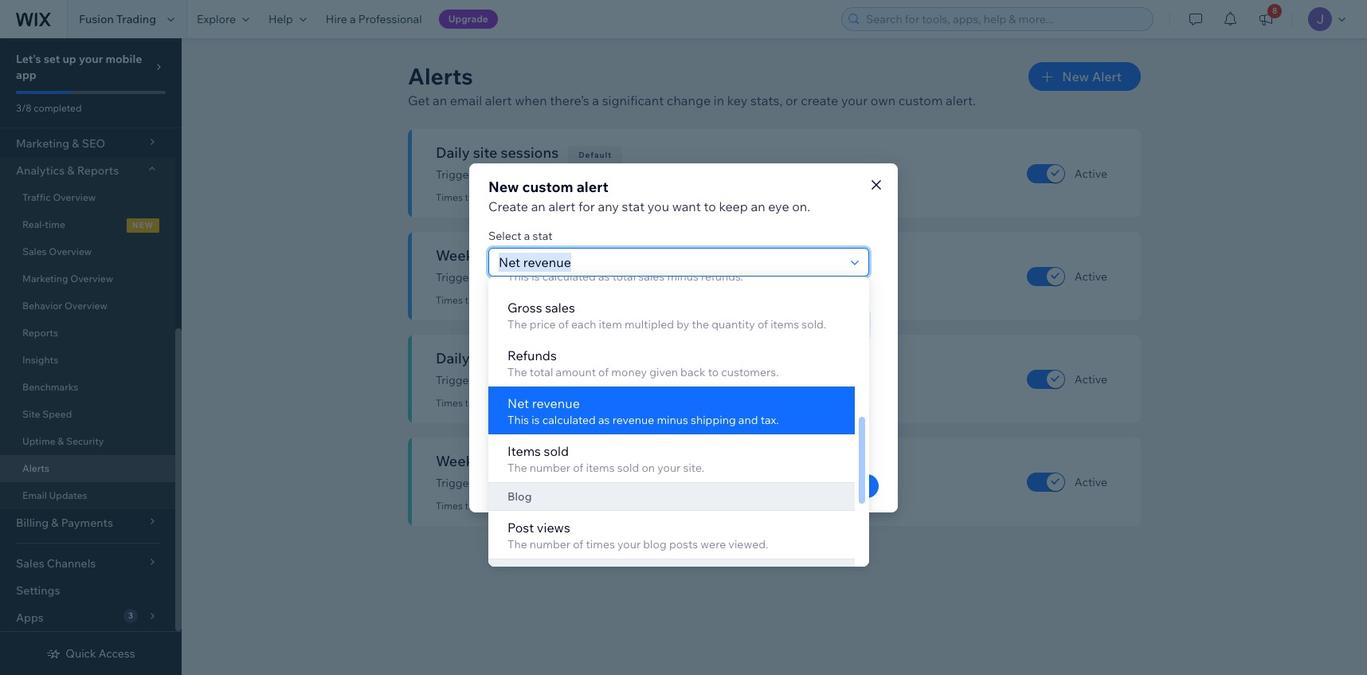 Task type: locate. For each thing, give the bounding box(es) containing it.
help
[[269, 12, 293, 26]]

0 vertical spatial custom
[[899, 92, 943, 108]]

& right uptime
[[58, 435, 64, 447]]

sessions. for weekly site sessions
[[648, 270, 695, 285]]

default up 'trigger: significant change in weekly total sales.' at the left of the page
[[577, 458, 611, 469]]

in right "$"
[[576, 373, 586, 387]]

sales. for daily total sales
[[641, 373, 670, 387]]

custom
[[899, 92, 943, 108], [522, 177, 574, 196]]

weekly total sales
[[436, 452, 557, 470]]

2 never from the top
[[512, 294, 537, 306]]

sessions up trigger: significant change in weekly site sessions. on the top of the page
[[517, 246, 575, 265]]

2 the from the top
[[508, 365, 527, 379]]

alerts for alerts
[[22, 462, 49, 474]]

significant down number
[[479, 373, 533, 387]]

trigger: significant change in daily site sessions.
[[436, 167, 684, 182]]

alerts for alerts get an email alert when there's a significant change in key stats, or create your own custom alert.
[[408, 62, 473, 90]]

trigger: down daily site sessions
[[436, 167, 476, 182]]

1 daily from the top
[[588, 167, 613, 182]]

the for items sold
[[508, 461, 527, 475]]

new for alert
[[1062, 69, 1089, 84]]

triggered for weekly site sessions
[[539, 294, 581, 306]]

1 this from the top
[[508, 269, 529, 284]]

2 this from the top
[[508, 413, 529, 427]]

weekly for weekly total sales
[[436, 452, 486, 470]]

daily site sessions
[[436, 143, 559, 162]]

site speed link
[[0, 401, 175, 428]]

$100
[[708, 415, 734, 429]]

trigger:
[[436, 167, 476, 182], [436, 270, 476, 285], [436, 373, 476, 387], [436, 476, 476, 490]]

0 horizontal spatial stat
[[533, 228, 553, 243]]

overview inside the traffic overview link
[[53, 191, 96, 203]]

0 horizontal spatial reports
[[22, 327, 58, 339]]

1 weekly from the top
[[588, 270, 624, 285]]

list box
[[489, 243, 869, 587]]

trigger: for daily total sales
[[436, 373, 476, 387]]

new alert button
[[1029, 62, 1141, 91]]

post views the number of times your blog posts were viewed.
[[508, 520, 769, 551]]

1 horizontal spatial revenue
[[613, 413, 655, 427]]

trigger: down the weekly site sessions
[[436, 270, 476, 285]]

this is calculated as total sales minus refunds.
[[508, 269, 744, 284]]

2 calculated from the top
[[542, 413, 596, 427]]

blog option
[[489, 482, 855, 511]]

0 horizontal spatial &
[[58, 435, 64, 447]]

of up 'trigger: significant change in weekly total sales.' at the left of the page
[[573, 461, 584, 475]]

default up "this is calculated as total sales minus refunds."
[[595, 253, 628, 263]]

traffic overview
[[22, 191, 96, 203]]

1 vertical spatial this
[[508, 413, 529, 427]]

times triggered: never triggered up select
[[436, 191, 581, 203]]

shipping
[[691, 413, 736, 427]]

4 triggered: from the top
[[465, 500, 509, 512]]

total down "refunds"
[[530, 365, 553, 379]]

sold
[[544, 443, 569, 459], [617, 461, 639, 475]]

change down daily site sessions
[[535, 167, 574, 182]]

never for weekly site sessions
[[512, 294, 537, 306]]

0 horizontal spatial net
[[508, 395, 529, 411]]

1 vertical spatial daily
[[436, 349, 470, 367]]

1 times triggered: never triggered from the top
[[436, 191, 581, 203]]

3 never from the top
[[512, 397, 537, 409]]

4 times from the top
[[436, 500, 463, 512]]

times
[[586, 537, 615, 551]]

alert.
[[946, 92, 976, 108]]

1 never from the top
[[512, 191, 537, 203]]

1 vertical spatial alerts
[[22, 462, 49, 474]]

3 times from the top
[[436, 397, 463, 409]]

0 horizontal spatial alerts
[[22, 462, 49, 474]]

every
[[524, 290, 553, 305]]

significant right there's
[[602, 92, 664, 108]]

daily for sessions
[[588, 167, 613, 182]]

2 weekly from the top
[[436, 452, 486, 470]]

reports up insights
[[22, 327, 58, 339]]

3 triggered from the top
[[539, 397, 581, 409]]

0 vertical spatial calculated
[[542, 269, 596, 284]]

in up for
[[576, 167, 586, 182]]

to right back
[[708, 365, 719, 379]]

new
[[1062, 69, 1089, 84], [489, 177, 519, 196]]

1 horizontal spatial alert
[[549, 198, 576, 214]]

weekly for sales
[[588, 476, 624, 490]]

total down on
[[627, 476, 650, 490]]

as left there's
[[599, 413, 610, 427]]

is up items
[[532, 413, 540, 427]]

significant
[[602, 92, 664, 108], [479, 167, 533, 182], [479, 270, 533, 285], [479, 373, 533, 387], [479, 476, 533, 490]]

a right there's
[[592, 92, 599, 108]]

0 vertical spatial new
[[1062, 69, 1089, 84]]

1 horizontal spatial stat
[[622, 198, 645, 214]]

number
[[489, 353, 531, 367]]

& for analytics
[[67, 163, 75, 178]]

1 vertical spatial calculated
[[542, 413, 596, 427]]

alerts
[[408, 62, 473, 90], [22, 462, 49, 474]]

0 vertical spatial sessions
[[501, 143, 559, 162]]

stat right any
[[622, 198, 645, 214]]

reports up the traffic overview link
[[77, 163, 119, 178]]

4 trigger: from the top
[[436, 476, 476, 490]]

security
[[66, 435, 104, 447]]

significant for weekly total sales
[[479, 476, 533, 490]]

own
[[871, 92, 896, 108]]

change left key
[[667, 92, 711, 108]]

1 horizontal spatial custom
[[899, 92, 943, 108]]

Select a stat field
[[494, 248, 846, 275]]

4 active from the top
[[1075, 475, 1108, 489]]

the inside post views the number of times your blog posts were viewed.
[[508, 537, 527, 551]]

new custom alert create an alert for any stat you want to keep an eye on.
[[489, 177, 811, 214]]

1 weekly from the top
[[436, 246, 486, 265]]

default up trigger: significant change in daily total sales.
[[562, 355, 595, 366]]

0 horizontal spatial alert
[[485, 92, 512, 108]]

net up get
[[508, 395, 529, 411]]

0 vertical spatial alerts
[[408, 62, 473, 90]]

2 active from the top
[[1075, 269, 1108, 283]]

times triggered: never triggered up post
[[436, 500, 581, 512]]

1 vertical spatial as
[[599, 413, 610, 427]]

email
[[450, 92, 482, 108], [553, 415, 582, 429]]

3/8 completed
[[16, 102, 82, 114]]

your inside let's set up your mobile app
[[79, 52, 103, 66]]

1 vertical spatial sessions.
[[648, 270, 695, 285]]

the down post
[[508, 537, 527, 551]]

1 vertical spatial weekly
[[436, 452, 486, 470]]

0 vertical spatial reports
[[77, 163, 119, 178]]

viewed.
[[729, 537, 769, 551]]

4 the from the top
[[508, 537, 527, 551]]

sales. down on
[[653, 476, 682, 490]]

triggered down trigger: significant change in weekly site sessions. on the top of the page
[[539, 294, 581, 306]]

times for daily site sessions
[[436, 191, 463, 203]]

sales up price at the left top of page
[[545, 300, 575, 316]]

alerts inside alerts get an email alert when there's a significant change in key stats, or create your own custom alert.
[[408, 62, 473, 90]]

in
[[714, 92, 725, 108], [576, 167, 586, 182], [576, 270, 586, 285], [576, 373, 586, 387], [737, 415, 746, 429], [818, 415, 827, 429], [576, 476, 586, 490]]

daily
[[588, 167, 613, 182], [588, 373, 613, 387]]

2 as from the top
[[599, 413, 610, 427]]

each
[[571, 317, 596, 332]]

change down "refunds"
[[535, 373, 574, 387]]

1 active from the top
[[1075, 166, 1108, 181]]

significant inside alerts get an email alert when there's a significant change in key stats, or create your own custom alert.
[[602, 92, 664, 108]]

alerts up get
[[408, 62, 473, 90]]

views
[[537, 520, 570, 536]]

1 horizontal spatial net
[[748, 415, 767, 429]]

0 vertical spatial alert
[[485, 92, 512, 108]]

multipled
[[625, 317, 674, 332]]

triggered up views
[[539, 500, 581, 512]]

reports
[[77, 163, 119, 178], [22, 327, 58, 339]]

sessions for daily site sessions
[[501, 143, 559, 162]]

daily total sales
[[436, 349, 542, 367]]

email inside alerts get an email alert when there's a significant change in key stats, or create your own custom alert.
[[450, 92, 482, 108]]

total inside refunds the total amount of money given back to customers.
[[530, 365, 553, 379]]

is
[[532, 269, 540, 284], [532, 413, 540, 427]]

of inside refunds the total amount of money given back to customers.
[[599, 365, 609, 379]]

your right up
[[79, 52, 103, 66]]

0 vertical spatial stat
[[622, 198, 645, 214]]

0 vertical spatial number
[[530, 461, 571, 475]]

times
[[436, 191, 463, 203], [436, 294, 463, 306], [436, 397, 463, 409], [436, 500, 463, 512]]

alert
[[1092, 69, 1122, 84]]

overview down marketing overview link
[[65, 300, 107, 312]]

1 horizontal spatial when
[[584, 415, 612, 429]]

overview down 'sales overview' link
[[70, 273, 113, 285]]

triggered for daily total sales
[[539, 397, 581, 409]]

this up items
[[508, 413, 529, 427]]

when inside alerts get an email alert when there's a significant change in key stats, or create your own custom alert.
[[515, 92, 547, 108]]

0 vertical spatial sales.
[[641, 373, 670, 387]]

the inside items sold the number of items sold on your site.
[[508, 461, 527, 475]]

0 vertical spatial as
[[599, 269, 610, 284]]

overview up 'marketing overview'
[[49, 245, 92, 257]]

trigger: down weekly total sales
[[436, 476, 476, 490]]

1 the from the top
[[508, 317, 527, 332]]

0 vertical spatial sessions.
[[636, 167, 684, 182]]

triggered: for weekly site sessions
[[465, 294, 509, 306]]

1 vertical spatial to
[[708, 365, 719, 379]]

active
[[1075, 166, 1108, 181], [1075, 269, 1108, 283], [1075, 372, 1108, 386], [1075, 475, 1108, 489]]

1 horizontal spatial reports
[[77, 163, 119, 178]]

0 horizontal spatial new
[[489, 177, 519, 196]]

1 vertical spatial minus
[[657, 413, 688, 427]]

custom inside alerts get an email alert when there's a significant change in key stats, or create your own custom alert.
[[899, 92, 943, 108]]

of inside post views the number of times your blog posts were viewed.
[[573, 537, 584, 551]]

triggered: for weekly total sales
[[465, 500, 509, 512]]

3 times triggered: never triggered from the top
[[436, 397, 581, 409]]

list box containing gross sales
[[489, 243, 869, 587]]

hire a professional link
[[316, 0, 432, 38]]

items left sold.
[[771, 317, 800, 332]]

your inside alerts get an email alert when there's a significant change in key stats, or create your own custom alert.
[[841, 92, 868, 108]]

calculated down "$"
[[542, 413, 596, 427]]

1 horizontal spatial new
[[1062, 69, 1089, 84]]

significant down daily site sessions
[[479, 167, 533, 182]]

weekly site sessions
[[436, 246, 575, 265]]

marketing
[[22, 273, 68, 285]]

0 horizontal spatial custom
[[522, 177, 574, 196]]

1 is from the top
[[532, 269, 540, 284]]

new inside new alert button
[[1062, 69, 1089, 84]]

1 vertical spatial &
[[58, 435, 64, 447]]

alerts inside sidebar element
[[22, 462, 49, 474]]

significant for daily site sessions
[[479, 167, 533, 182]]

1 vertical spatial daily
[[588, 373, 613, 387]]

2 triggered: from the top
[[465, 294, 509, 306]]

0 vertical spatial is
[[532, 269, 540, 284]]

0 horizontal spatial revenue
[[532, 395, 580, 411]]

2 triggered from the top
[[539, 294, 581, 306]]

1 vertical spatial is
[[532, 413, 540, 427]]

of for refunds
[[599, 365, 609, 379]]

the down gross
[[508, 317, 527, 332]]

alert up daily site sessions
[[485, 92, 512, 108]]

times triggered: never triggered up you'll
[[436, 397, 581, 409]]

significant for weekly site sessions
[[479, 270, 533, 285]]

triggered: up you'll
[[465, 397, 509, 409]]

sessions. up gross sales the price of each item multipled by the quantity of items sold.
[[648, 270, 695, 285]]

traffic
[[22, 191, 51, 203]]

this up check every
[[508, 269, 529, 284]]

0 vertical spatial when
[[515, 92, 547, 108]]

1 vertical spatial reports
[[22, 327, 58, 339]]

1 vertical spatial weekly
[[588, 476, 624, 490]]

number for views
[[530, 537, 571, 551]]

posts
[[669, 537, 698, 551]]

reports inside dropdown button
[[77, 163, 119, 178]]

4 never from the top
[[512, 500, 537, 512]]

sales. up net revenue this is calculated as revenue minus shipping and tax.
[[641, 373, 670, 387]]

1 trigger: from the top
[[436, 167, 476, 182]]

2 times from the top
[[436, 294, 463, 306]]

1 vertical spatial stat
[[533, 228, 553, 243]]

1 times from the top
[[436, 191, 463, 203]]

times left create
[[436, 191, 463, 203]]

1 vertical spatial alert
[[577, 177, 609, 196]]

1 vertical spatial net
[[748, 415, 767, 429]]

Check every field
[[494, 310, 540, 338]]

times down weekly total sales
[[436, 500, 463, 512]]

of inside items sold the number of items sold on your site.
[[573, 461, 584, 475]]

when left there's
[[584, 415, 612, 429]]

trigger: significant change in weekly total sales.
[[436, 476, 682, 490]]

trigger: down daily total sales
[[436, 373, 476, 387]]

alert up for
[[577, 177, 609, 196]]

0 vertical spatial to
[[704, 198, 716, 214]]

of left each
[[558, 317, 569, 332]]

site
[[473, 143, 498, 162], [615, 167, 634, 182], [489, 246, 513, 265], [627, 270, 646, 285]]

times triggered: never triggered for weekly site sessions
[[436, 294, 581, 306]]

stat right select
[[533, 228, 553, 243]]

refunds.
[[701, 269, 744, 284]]

and
[[739, 413, 758, 427]]

2 number from the top
[[530, 537, 571, 551]]

total up blog at the left of the page
[[489, 452, 520, 470]]

as up item on the top left of the page
[[599, 269, 610, 284]]

the inside gross sales the price of each item multipled by the quantity of items sold.
[[508, 317, 527, 332]]

significant down weekly total sales
[[479, 476, 533, 490]]

1 number from the top
[[530, 461, 571, 475]]

1 vertical spatial sold
[[617, 461, 639, 475]]

save button
[[822, 474, 879, 498]]

overview down the analytics & reports
[[53, 191, 96, 203]]

2 weekly from the top
[[588, 476, 624, 490]]

triggered down the trigger: significant change in daily site sessions.
[[539, 191, 581, 203]]

active for daily total sales
[[1075, 372, 1108, 386]]

1 vertical spatial items
[[586, 461, 615, 475]]

sales
[[639, 269, 665, 284], [545, 300, 575, 316], [507, 349, 542, 367], [523, 452, 557, 470]]

of right the quantity
[[758, 317, 768, 332]]

1 vertical spatial revenue
[[613, 413, 655, 427]]

daily for daily total sales
[[436, 349, 470, 367]]

0 horizontal spatial when
[[515, 92, 547, 108]]

new inside the new custom alert create an alert for any stat you want to keep an eye on.
[[489, 177, 519, 196]]

1 vertical spatial custom
[[522, 177, 574, 196]]

1 vertical spatial number
[[530, 537, 571, 551]]

0 vertical spatial items
[[771, 317, 800, 332]]

1 daily from the top
[[436, 143, 470, 162]]

change for weekly site sessions
[[535, 270, 574, 285]]

1 horizontal spatial alerts
[[408, 62, 473, 90]]

number up 'trigger: significant change in weekly total sales.' at the left of the page
[[530, 461, 571, 475]]

active for weekly site sessions
[[1075, 269, 1108, 283]]

change for weekly total sales
[[535, 476, 574, 490]]

sold up 'trigger: significant change in weekly total sales.' at the left of the page
[[544, 443, 569, 459]]

2 is from the top
[[532, 413, 540, 427]]

1 horizontal spatial items
[[771, 317, 800, 332]]

never up post
[[512, 500, 537, 512]]

the for post views
[[508, 537, 527, 551]]

sales. for weekly total sales
[[653, 476, 682, 490]]

overview inside 'sales overview' link
[[49, 245, 92, 257]]

1 vertical spatial when
[[584, 415, 612, 429]]

0 vertical spatial daily
[[588, 167, 613, 182]]

3 the from the top
[[508, 461, 527, 475]]

your inside items sold the number of items sold on your site.
[[658, 461, 681, 475]]

1 vertical spatial email
[[553, 415, 582, 429]]

1 horizontal spatial &
[[67, 163, 75, 178]]

0 vertical spatial weekly
[[588, 270, 624, 285]]

to right want
[[704, 198, 716, 214]]

1 vertical spatial new
[[489, 177, 519, 196]]

2 trigger: from the top
[[436, 270, 476, 285]]

2 daily from the top
[[588, 373, 613, 387]]

number inside items sold the number of items sold on your site.
[[530, 461, 571, 475]]

never up get
[[512, 397, 537, 409]]

custom inside the new custom alert create an alert for any stat you want to keep an eye on.
[[522, 177, 574, 196]]

trigger: for weekly total sales
[[436, 476, 476, 490]]

2 daily from the top
[[436, 349, 470, 367]]

active for weekly total sales
[[1075, 475, 1108, 489]]

weekly up item on the top left of the page
[[588, 270, 624, 285]]

site speed
[[22, 408, 72, 420]]

a
[[350, 12, 356, 26], [592, 92, 599, 108], [524, 228, 530, 243], [829, 415, 836, 429]]

email for alerts
[[450, 92, 482, 108]]

sold left on
[[617, 461, 639, 475]]

as
[[599, 269, 610, 284], [599, 413, 610, 427]]

4 triggered from the top
[[539, 500, 581, 512]]

triggered: up check every field
[[465, 294, 509, 306]]

new up create
[[489, 177, 519, 196]]

items up 'trigger: significant change in weekly total sales.' at the left of the page
[[586, 461, 615, 475]]

1 triggered: from the top
[[465, 191, 509, 203]]

0 vertical spatial &
[[67, 163, 75, 178]]

overview for traffic overview
[[53, 191, 96, 203]]

triggered: up select
[[465, 191, 509, 203]]

of left money
[[599, 365, 609, 379]]

behavior overview
[[22, 300, 107, 312]]

3 trigger: from the top
[[436, 373, 476, 387]]

you'll
[[489, 415, 516, 429]]

overview inside behavior overview link
[[65, 300, 107, 312]]

your right on
[[658, 461, 681, 475]]

0 horizontal spatial items
[[586, 461, 615, 475]]

sales up number text field
[[507, 349, 542, 367]]

0 horizontal spatial email
[[450, 92, 482, 108]]

weekly down items sold the number of items sold on your site.
[[588, 476, 624, 490]]

your
[[79, 52, 103, 66], [841, 92, 868, 108], [658, 461, 681, 475], [618, 537, 641, 551]]

the down "refunds"
[[508, 365, 527, 379]]

number
[[530, 461, 571, 475], [530, 537, 571, 551]]

email updates link
[[0, 482, 175, 509]]

times down daily total sales
[[436, 397, 463, 409]]

triggered: up post
[[465, 500, 509, 512]]

custom up create
[[522, 177, 574, 196]]

custom right own
[[899, 92, 943, 108]]

1 horizontal spatial email
[[553, 415, 582, 429]]

0 horizontal spatial sold
[[544, 443, 569, 459]]

2 times triggered: never triggered from the top
[[436, 294, 581, 306]]

in left key
[[714, 92, 725, 108]]

insights
[[22, 354, 58, 366]]

4 times triggered: never triggered from the top
[[436, 500, 581, 512]]

default for weekly total sales
[[577, 458, 611, 469]]

0 vertical spatial net
[[508, 395, 529, 411]]

1 horizontal spatial sold
[[617, 461, 639, 475]]

items inside items sold the number of items sold on your site.
[[586, 461, 615, 475]]

real-
[[22, 218, 45, 230]]

behavior overview link
[[0, 292, 175, 320]]

benchmarks link
[[0, 374, 175, 401]]

sessions. up you
[[636, 167, 684, 182]]

& inside dropdown button
[[67, 163, 75, 178]]

change
[[667, 92, 711, 108], [535, 167, 574, 182], [535, 270, 574, 285], [535, 373, 574, 387], [535, 476, 574, 490]]

0 vertical spatial daily
[[436, 143, 470, 162]]

items
[[771, 317, 800, 332], [586, 461, 615, 475]]

0 vertical spatial email
[[450, 92, 482, 108]]

the for gross sales
[[508, 317, 527, 332]]

3 triggered: from the top
[[465, 397, 509, 409]]

number inside post views the number of times your blog posts were viewed.
[[530, 537, 571, 551]]

number down views
[[530, 537, 571, 551]]

1 vertical spatial sessions
[[517, 246, 575, 265]]

tax.
[[761, 413, 779, 427]]

1 vertical spatial sales.
[[653, 476, 682, 490]]

$
[[540, 378, 548, 394]]

times triggered: never triggered up check every field
[[436, 294, 581, 306]]

change right blog at the left of the page
[[535, 476, 574, 490]]

as inside net revenue this is calculated as revenue minus shipping and tax.
[[599, 413, 610, 427]]

1 triggered from the top
[[539, 191, 581, 203]]

overview inside marketing overview link
[[70, 273, 113, 285]]

create
[[801, 92, 839, 108]]

net
[[508, 395, 529, 411], [748, 415, 767, 429]]

0 vertical spatial this
[[508, 269, 529, 284]]

alert left for
[[549, 198, 576, 214]]

marketing overview
[[22, 273, 113, 285]]

sessions up the trigger: significant change in daily site sessions.
[[501, 143, 559, 162]]

0 vertical spatial weekly
[[436, 246, 486, 265]]

site down select
[[489, 246, 513, 265]]

access
[[99, 646, 135, 661]]

settings link
[[0, 577, 175, 604]]

times for weekly site sessions
[[436, 294, 463, 306]]

3 active from the top
[[1075, 372, 1108, 386]]

&
[[67, 163, 75, 178], [58, 435, 64, 447]]



Task type: vqa. For each thing, say whether or not it's contained in the screenshot.
type
no



Task type: describe. For each thing, give the bounding box(es) containing it.
2 vertical spatial alert
[[549, 198, 576, 214]]

professional
[[358, 12, 422, 26]]

trigger: for daily site sessions
[[436, 167, 476, 182]]

of for post views
[[573, 537, 584, 551]]

8 button
[[1249, 0, 1284, 38]]

money
[[612, 365, 647, 379]]

1 calculated from the top
[[542, 269, 596, 284]]

in up each
[[576, 270, 586, 285]]

0 vertical spatial revenue
[[532, 395, 580, 411]]

check every
[[489, 290, 553, 305]]

net revenue option
[[489, 387, 855, 434]]

sales inside gross sales the price of each item multipled by the quantity of items sold.
[[545, 300, 575, 316]]

eye
[[768, 198, 789, 214]]

people option
[[489, 559, 855, 587]]

let's set up your mobile app
[[16, 52, 142, 82]]

a left day. at the bottom of the page
[[829, 415, 836, 429]]

sessions for weekly site sessions
[[517, 246, 575, 265]]

get
[[518, 415, 536, 429]]

to inside refunds the total amount of money given back to customers.
[[708, 365, 719, 379]]

to inside the new custom alert create an alert for any stat you want to keep an eye on.
[[704, 198, 716, 214]]

blog
[[643, 537, 667, 551]]

daily for sales
[[588, 373, 613, 387]]

more
[[652, 415, 679, 429]]

in inside alerts get an email alert when there's a significant change in key stats, or create your own custom alert.
[[714, 92, 725, 108]]

new alert
[[1062, 69, 1122, 84]]

is inside net revenue this is calculated as revenue minus shipping and tax.
[[532, 413, 540, 427]]

times for daily total sales
[[436, 397, 463, 409]]

gross
[[508, 300, 542, 316]]

sales overview link
[[0, 238, 175, 265]]

uptime
[[22, 435, 55, 447]]

2 horizontal spatial alert
[[577, 177, 609, 196]]

amount
[[556, 365, 596, 379]]

total up number text field
[[473, 349, 504, 367]]

in right $100
[[737, 415, 746, 429]]

keep
[[719, 198, 748, 214]]

there's
[[615, 415, 649, 429]]

an inside alerts get an email alert when there's a significant change in key stats, or create your own custom alert.
[[433, 92, 447, 108]]

items sold the number of items sold on your site.
[[508, 443, 705, 475]]

save
[[837, 479, 863, 493]]

insights link
[[0, 347, 175, 374]]

quick access
[[66, 646, 135, 661]]

weekly for sessions
[[588, 270, 624, 285]]

explore
[[197, 12, 236, 26]]

a right select
[[524, 228, 530, 243]]

marketing overview link
[[0, 265, 175, 292]]

site.
[[683, 461, 705, 475]]

site
[[22, 408, 40, 420]]

net revenue this is calculated as revenue minus shipping and tax.
[[508, 395, 779, 427]]

sidebar element
[[0, 0, 182, 675]]

uptime & security
[[22, 435, 104, 447]]

sales
[[22, 245, 47, 257]]

behavior
[[22, 300, 62, 312]]

change for daily site sessions
[[535, 167, 574, 182]]

never for daily site sessions
[[512, 191, 537, 203]]

trigger: for weekly site sessions
[[436, 270, 476, 285]]

site up create
[[473, 143, 498, 162]]

significant for daily total sales
[[479, 373, 533, 387]]

never for weekly total sales
[[512, 500, 537, 512]]

default for weekly site sessions
[[595, 253, 628, 263]]

alerts link
[[0, 455, 175, 482]]

in left day. at the bottom of the page
[[818, 415, 827, 429]]

of for gross sales
[[558, 317, 569, 332]]

of for items sold
[[573, 461, 584, 475]]

daily for daily site sessions
[[436, 143, 470, 162]]

net inside net revenue this is calculated as revenue minus shipping and tax.
[[508, 395, 529, 411]]

1 as from the top
[[599, 269, 610, 284]]

blog
[[508, 489, 532, 504]]

Search for tools, apps, help & more... field
[[861, 8, 1148, 30]]

triggered for daily site sessions
[[539, 191, 581, 203]]

a inside alerts get an email alert when there's a significant change in key stats, or create your own custom alert.
[[592, 92, 599, 108]]

Number text field
[[494, 373, 535, 400]]

change for daily total sales
[[535, 373, 574, 387]]

create
[[489, 198, 528, 214]]

the inside refunds the total amount of money given back to customers.
[[508, 365, 527, 379]]

gross sales the price of each item multipled by the quantity of items sold.
[[508, 300, 827, 332]]

stats,
[[751, 92, 783, 108]]

total up net revenue this is calculated as revenue minus shipping and tax.
[[615, 373, 639, 387]]

3/8
[[16, 102, 32, 114]]

new for custom
[[489, 177, 519, 196]]

site up multipled
[[627, 270, 646, 285]]

fusion trading
[[79, 12, 156, 26]]

refunds the total amount of money given back to customers.
[[508, 347, 779, 379]]

up
[[63, 52, 76, 66]]

by
[[677, 317, 690, 332]]

triggered: for daily total sales
[[465, 397, 509, 409]]

triggered for weekly total sales
[[539, 500, 581, 512]]

you
[[648, 198, 670, 214]]

sessions. for daily site sessions
[[636, 167, 684, 182]]

revenue
[[770, 415, 815, 429]]

number for sold
[[530, 461, 571, 475]]

times triggered: never triggered for daily total sales
[[436, 397, 581, 409]]

for
[[579, 198, 595, 214]]

default for daily site sessions
[[579, 150, 612, 160]]

were
[[701, 537, 726, 551]]

quick access button
[[46, 646, 135, 661]]

in down items sold the number of items sold on your site.
[[576, 476, 586, 490]]

settings
[[16, 583, 60, 598]]

sales up gross sales the price of each item multipled by the quantity of items sold.
[[639, 269, 665, 284]]

If there is field
[[583, 310, 848, 338]]

quantity
[[712, 317, 755, 332]]

your inside post views the number of times your blog posts were viewed.
[[618, 537, 641, 551]]

post
[[508, 520, 534, 536]]

analytics
[[16, 163, 65, 178]]

0 vertical spatial minus
[[667, 269, 699, 284]]

day.
[[838, 415, 859, 429]]

change inside alerts get an email alert when there's a significant change in key stats, or create your own custom alert.
[[667, 92, 711, 108]]

analytics & reports
[[16, 163, 119, 178]]

this inside net revenue this is calculated as revenue minus shipping and tax.
[[508, 413, 529, 427]]

traffic overview link
[[0, 184, 175, 211]]

0 vertical spatial sold
[[544, 443, 569, 459]]

times for weekly total sales
[[436, 500, 463, 512]]

upgrade button
[[439, 10, 498, 29]]

refunds
[[508, 347, 557, 363]]

default for daily total sales
[[562, 355, 595, 366]]

triggered: for daily site sessions
[[465, 191, 509, 203]]

total up item on the top left of the page
[[613, 269, 636, 284]]

key
[[727, 92, 748, 108]]

upgrade
[[448, 13, 488, 25]]

app
[[16, 68, 37, 82]]

active for daily site sessions
[[1075, 166, 1108, 181]]

weekly for weekly site sessions
[[436, 246, 486, 265]]

items
[[508, 443, 541, 459]]

overview for behavior overview
[[65, 300, 107, 312]]

people
[[508, 566, 544, 580]]

want
[[672, 198, 701, 214]]

times triggered: never triggered for daily site sessions
[[436, 191, 581, 203]]

times triggered: never triggered for weekly total sales
[[436, 500, 581, 512]]

a right hire
[[350, 12, 356, 26]]

8
[[1273, 6, 1278, 16]]

mobile
[[106, 52, 142, 66]]

alerts get an email alert when there's a significant change in key stats, or create your own custom alert.
[[408, 62, 976, 108]]

overview for sales overview
[[49, 245, 92, 257]]

items inside gross sales the price of each item multipled by the quantity of items sold.
[[771, 317, 800, 332]]

trading
[[116, 12, 156, 26]]

new
[[132, 220, 154, 230]]

select a stat
[[489, 228, 553, 243]]

hire
[[326, 12, 347, 26]]

calculated inside net revenue this is calculated as revenue minus shipping and tax.
[[542, 413, 596, 427]]

stat inside the new custom alert create an alert for any stat you want to keep an eye on.
[[622, 198, 645, 214]]

reports link
[[0, 320, 175, 347]]

site up any
[[615, 167, 634, 182]]

minus inside net revenue this is calculated as revenue minus shipping and tax.
[[657, 413, 688, 427]]

email updates
[[22, 489, 87, 501]]

sales up 'trigger: significant change in weekly total sales.' at the left of the page
[[523, 452, 557, 470]]

& for uptime
[[58, 435, 64, 447]]

customers.
[[721, 365, 779, 379]]

uptime & security link
[[0, 428, 175, 455]]

the
[[692, 317, 709, 332]]

email
[[22, 489, 47, 501]]

never for daily total sales
[[512, 397, 537, 409]]

get
[[408, 92, 430, 108]]

overview for marketing overview
[[70, 273, 113, 285]]

alert inside alerts get an email alert when there's a significant change in key stats, or create your own custom alert.
[[485, 92, 512, 108]]

any
[[598, 198, 619, 214]]

email for you'll
[[553, 415, 582, 429]]



